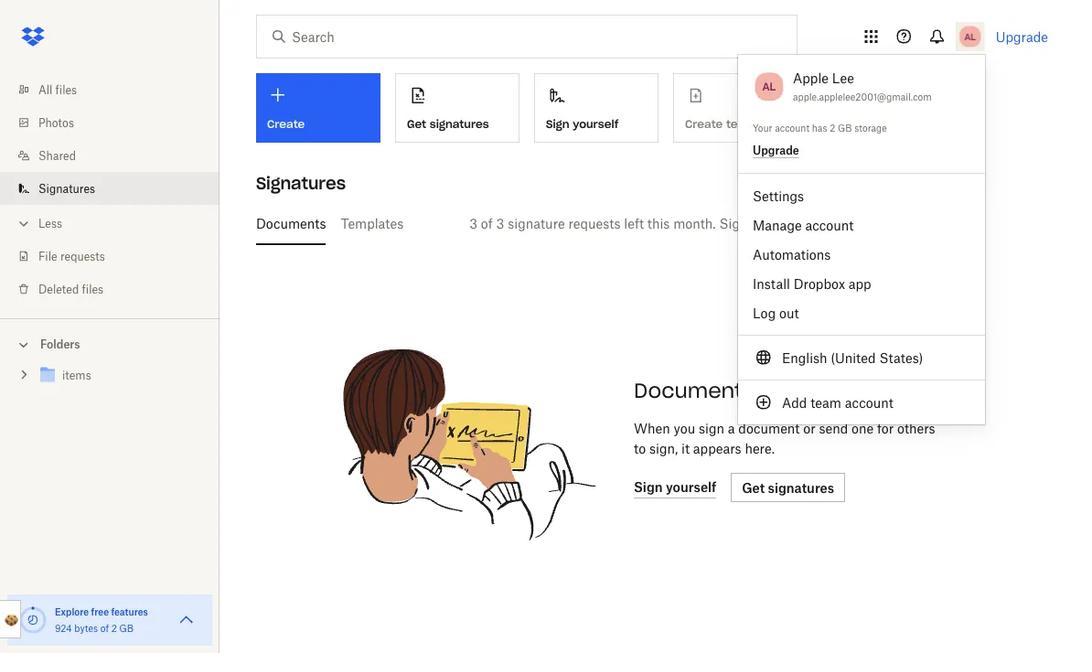Task type: describe. For each thing, give the bounding box(es) containing it.
appears
[[693, 440, 741, 456]]

for
[[877, 420, 894, 436]]

0 vertical spatial gb
[[838, 122, 852, 134]]

to
[[634, 440, 646, 456]]

has
[[812, 122, 827, 134]]

month.
[[673, 215, 716, 231]]

quota usage element
[[18, 606, 48, 635]]

your account has 2 gb storage
[[753, 122, 887, 134]]

file requests
[[38, 249, 105, 263]]

3 of 3 signature requests left this month. signing yourself is unlimited.
[[469, 215, 897, 231]]

left
[[624, 215, 644, 231]]

account for manage
[[805, 217, 854, 233]]

2 vertical spatial account
[[845, 395, 893, 410]]

get
[[407, 117, 426, 131]]

signatures list item
[[0, 172, 220, 205]]

here.
[[745, 440, 775, 456]]

folders
[[40, 338, 80, 351]]

add
[[782, 395, 807, 410]]

get signatures
[[407, 117, 489, 131]]

log out link
[[738, 298, 985, 327]]

1 vertical spatial yourself
[[770, 215, 819, 231]]

bytes
[[74, 622, 98, 634]]

or
[[803, 420, 816, 436]]

states)
[[879, 350, 923, 365]]

shared
[[38, 149, 76, 162]]

this
[[647, 215, 670, 231]]

documents tab
[[256, 201, 326, 245]]

sign yourself button
[[534, 73, 659, 143]]

photos link
[[15, 106, 220, 139]]

deleted
[[38, 282, 79, 296]]

files for deleted files
[[82, 282, 103, 296]]

a
[[728, 420, 735, 436]]

deleted files
[[38, 282, 103, 296]]

install dropbox app
[[753, 276, 871, 291]]

1 horizontal spatial signatures
[[256, 172, 346, 193]]

documents for documents
[[256, 215, 326, 231]]

documents appear here
[[634, 378, 891, 403]]

explore free features 924 bytes of 2 gb
[[55, 606, 148, 634]]

automations
[[753, 247, 831, 262]]

send
[[819, 420, 848, 436]]

apple.applelee2001@gmail.com
[[793, 91, 932, 103]]

(united
[[831, 350, 876, 365]]

sign
[[546, 117, 569, 131]]

sign,
[[649, 440, 678, 456]]

your
[[753, 122, 772, 134]]

deleted files link
[[15, 273, 220, 306]]

less image
[[15, 214, 33, 233]]

app
[[849, 276, 871, 291]]

account menu image
[[956, 22, 985, 51]]

when
[[634, 420, 670, 436]]

add team account
[[782, 395, 893, 410]]

yourself inside the sign yourself button
[[573, 117, 619, 131]]

files for all files
[[55, 83, 77, 96]]

features
[[111, 606, 148, 617]]

file
[[38, 249, 57, 263]]

add team account link
[[738, 388, 985, 417]]

explore
[[55, 606, 89, 617]]

log out
[[753, 305, 799, 321]]

when you sign a document or send one for others to sign, it appears here.
[[634, 420, 935, 456]]

signatures
[[430, 117, 489, 131]]

all files link
[[15, 73, 220, 106]]

2 inside explore free features 924 bytes of 2 gb
[[111, 622, 117, 634]]



Task type: locate. For each thing, give the bounding box(es) containing it.
signatures
[[256, 172, 346, 193], [38, 182, 95, 195]]

account
[[775, 122, 810, 134], [805, 217, 854, 233], [845, 395, 893, 410]]

1 vertical spatial of
[[100, 622, 109, 634]]

2
[[830, 122, 835, 134], [111, 622, 117, 634]]

sign
[[699, 420, 724, 436]]

dropbox image
[[15, 18, 51, 55]]

gb down features
[[119, 622, 134, 634]]

1 vertical spatial gb
[[119, 622, 134, 634]]

dropbox
[[794, 276, 845, 291]]

al button
[[753, 68, 786, 106]]

signature
[[508, 215, 565, 231]]

files right deleted
[[82, 282, 103, 296]]

of
[[481, 215, 493, 231], [100, 622, 109, 634]]

less
[[38, 216, 62, 230]]

templates tab
[[341, 201, 404, 245]]

account up the automations link
[[805, 217, 854, 233]]

yourself right sign
[[573, 117, 619, 131]]

0 vertical spatial 2
[[830, 122, 835, 134]]

0 horizontal spatial upgrade
[[753, 144, 799, 157]]

requests inside file requests link
[[60, 249, 105, 263]]

2 down features
[[111, 622, 117, 634]]

folders button
[[0, 330, 220, 357]]

upgrade down your
[[753, 144, 799, 157]]

tab list
[[256, 201, 1056, 245]]

account left has
[[775, 122, 810, 134]]

upgrade link
[[996, 29, 1048, 44]]

0 vertical spatial upgrade
[[996, 29, 1048, 44]]

0 horizontal spatial documents
[[256, 215, 326, 231]]

get signatures button
[[395, 73, 520, 143]]

1 vertical spatial files
[[82, 282, 103, 296]]

of inside explore free features 924 bytes of 2 gb
[[100, 622, 109, 634]]

manage account link
[[738, 210, 985, 240]]

manage
[[753, 217, 802, 233]]

photos
[[38, 116, 74, 129]]

1 vertical spatial upgrade
[[753, 144, 799, 157]]

all files
[[38, 83, 77, 96]]

924
[[55, 622, 72, 634]]

appear
[[761, 378, 837, 403]]

1 horizontal spatial requests
[[568, 215, 621, 231]]

signing
[[719, 215, 767, 231]]

1 horizontal spatial 3
[[496, 215, 504, 231]]

file requests link
[[15, 240, 220, 273]]

1 vertical spatial documents
[[634, 378, 755, 403]]

account up one in the right bottom of the page
[[845, 395, 893, 410]]

0 vertical spatial files
[[55, 83, 77, 96]]

0 horizontal spatial signatures
[[38, 182, 95, 195]]

english (united states)
[[782, 350, 923, 365]]

0 vertical spatial documents
[[256, 215, 326, 231]]

gb
[[838, 122, 852, 134], [119, 622, 134, 634]]

documents
[[256, 215, 326, 231], [634, 378, 755, 403]]

0 vertical spatial account
[[775, 122, 810, 134]]

al
[[762, 80, 776, 94]]

documents up you
[[634, 378, 755, 403]]

signatures down shared
[[38, 182, 95, 195]]

list containing all files
[[0, 62, 220, 318]]

team
[[811, 395, 841, 410]]

3
[[469, 215, 477, 231], [496, 215, 504, 231]]

0 horizontal spatial 2
[[111, 622, 117, 634]]

0 vertical spatial requests
[[568, 215, 621, 231]]

free
[[91, 606, 109, 617]]

apple lee apple.applelee2001@gmail.com
[[793, 70, 932, 103]]

upgrade button
[[753, 144, 799, 158]]

requests left left
[[568, 215, 621, 231]]

0 horizontal spatial yourself
[[573, 117, 619, 131]]

document
[[738, 420, 800, 436]]

1 3 from the left
[[469, 215, 477, 231]]

upgrade right account menu icon
[[996, 29, 1048, 44]]

1 vertical spatial account
[[805, 217, 854, 233]]

1 horizontal spatial documents
[[634, 378, 755, 403]]

here
[[843, 378, 891, 403]]

english (united states) menu item
[[738, 343, 985, 372]]

0 horizontal spatial gb
[[119, 622, 134, 634]]

0 horizontal spatial 3
[[469, 215, 477, 231]]

signatures up documents "tab"
[[256, 172, 346, 193]]

sign yourself
[[546, 117, 619, 131]]

gb right has
[[838, 122, 852, 134]]

0 horizontal spatial requests
[[60, 249, 105, 263]]

settings
[[753, 188, 804, 204]]

is
[[822, 215, 832, 231]]

0 vertical spatial of
[[481, 215, 493, 231]]

1 horizontal spatial 2
[[830, 122, 835, 134]]

unlimited.
[[836, 215, 897, 231]]

shared link
[[15, 139, 220, 172]]

templates
[[341, 215, 404, 231]]

0 horizontal spatial files
[[55, 83, 77, 96]]

settings link
[[738, 181, 985, 210]]

2 right has
[[830, 122, 835, 134]]

choose a language: image
[[753, 347, 775, 369]]

upgrade
[[996, 29, 1048, 44], [753, 144, 799, 157]]

automations link
[[738, 240, 985, 269]]

out
[[779, 305, 799, 321]]

1 horizontal spatial gb
[[838, 122, 852, 134]]

of down free
[[100, 622, 109, 634]]

signatures inside "list item"
[[38, 182, 95, 195]]

others
[[897, 420, 935, 436]]

0 horizontal spatial of
[[100, 622, 109, 634]]

tab list containing documents
[[256, 201, 1056, 245]]

2 3 from the left
[[496, 215, 504, 231]]

1 vertical spatial requests
[[60, 249, 105, 263]]

1 horizontal spatial upgrade
[[996, 29, 1048, 44]]

log
[[753, 305, 776, 321]]

storage
[[855, 122, 887, 134]]

yourself
[[573, 117, 619, 131], [770, 215, 819, 231]]

you
[[674, 420, 695, 436]]

1 vertical spatial 2
[[111, 622, 117, 634]]

files right the all
[[55, 83, 77, 96]]

1 horizontal spatial of
[[481, 215, 493, 231]]

one
[[852, 420, 874, 436]]

lee
[[832, 70, 854, 86]]

0 vertical spatial yourself
[[573, 117, 619, 131]]

it
[[681, 440, 690, 456]]

requests
[[568, 215, 621, 231], [60, 249, 105, 263]]

gb inside explore free features 924 bytes of 2 gb
[[119, 622, 134, 634]]

account for your
[[775, 122, 810, 134]]

documents for documents appear here
[[634, 378, 755, 403]]

documents inside tab list
[[256, 215, 326, 231]]

of left signature
[[481, 215, 493, 231]]

signatures link
[[15, 172, 220, 205]]

list
[[0, 62, 220, 318]]

all
[[38, 83, 52, 96]]

1 horizontal spatial yourself
[[770, 215, 819, 231]]

apple
[[793, 70, 829, 86]]

requests right file
[[60, 249, 105, 263]]

files
[[55, 83, 77, 96], [82, 282, 103, 296]]

install
[[753, 276, 790, 291]]

documents left templates tab
[[256, 215, 326, 231]]

1 horizontal spatial files
[[82, 282, 103, 296]]

manage account
[[753, 217, 854, 233]]

yourself up automations
[[770, 215, 819, 231]]

english
[[782, 350, 827, 365]]



Task type: vqa. For each thing, say whether or not it's contained in the screenshot.
"and"
no



